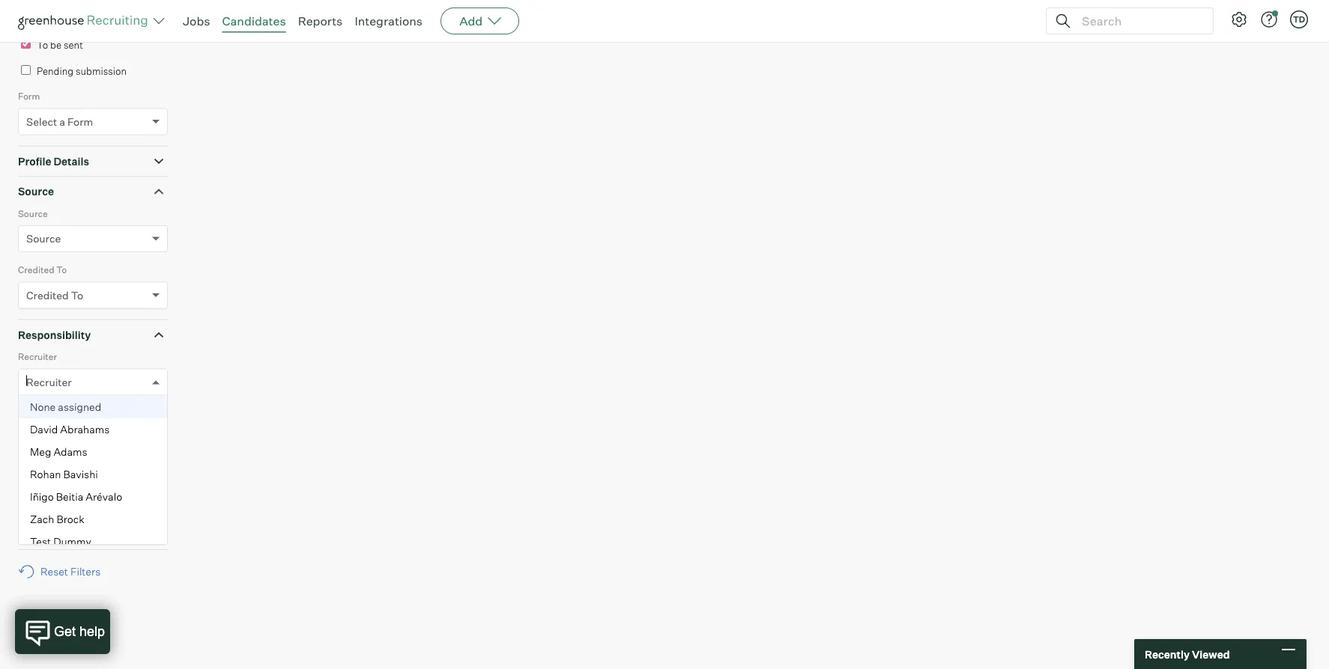 Task type: locate. For each thing, give the bounding box(es) containing it.
1 horizontal spatial form
[[67, 116, 93, 129]]

candidates link
[[222, 13, 286, 28]]

list box containing none assigned
[[19, 397, 167, 554]]

credited to element
[[18, 264, 168, 320]]

credited up responsibility
[[26, 289, 69, 303]]

meg adams option
[[19, 442, 167, 464]]

configure image
[[1230, 10, 1248, 28]]

0 vertical spatial credited to
[[18, 265, 67, 276]]

form
[[18, 91, 40, 102], [67, 116, 93, 129]]

job post submitted
[[26, 7, 123, 20]]

david abrahams
[[30, 424, 110, 437]]

submitted
[[71, 7, 123, 20]]

0 vertical spatial form
[[18, 91, 40, 102]]

meg adams
[[30, 446, 87, 459]]

none assigned
[[30, 401, 101, 414]]

recruiter down responsibility
[[18, 352, 57, 363]]

jobs
[[183, 13, 210, 28]]

credited to
[[18, 265, 67, 276], [26, 289, 83, 303]]

rohan bavishi
[[30, 469, 98, 482]]

to be sent
[[37, 39, 83, 51]]

source
[[18, 186, 54, 199], [18, 208, 48, 220], [26, 233, 61, 246]]

none field inside recruiter element
[[26, 370, 30, 396]]

To be sent checkbox
[[21, 39, 31, 49]]

1 vertical spatial to
[[56, 265, 67, 276]]

list box
[[19, 397, 167, 554]]

zach brock option
[[19, 509, 167, 531]]

recruiter
[[18, 352, 57, 363], [26, 376, 72, 389]]

2 vertical spatial to
[[71, 289, 83, 303]]

none assigned option
[[19, 397, 167, 419]]

responsibility
[[18, 329, 91, 342]]

profile
[[18, 155, 51, 168]]

1 vertical spatial source
[[18, 208, 48, 220]]

0 vertical spatial source
[[18, 186, 54, 199]]

iñigo
[[30, 491, 54, 504]]

form right "a"
[[67, 116, 93, 129]]

to
[[37, 39, 48, 51], [56, 265, 67, 276], [71, 289, 83, 303]]

coordinator
[[18, 409, 68, 420], [26, 433, 85, 446]]

assigned
[[58, 401, 101, 414]]

profile details
[[18, 155, 89, 168]]

to down the source element
[[56, 265, 67, 276]]

recently viewed
[[1145, 648, 1230, 662]]

integrations
[[355, 13, 423, 28]]

0 vertical spatial credited
[[18, 265, 54, 276]]

iñigo beitia arévalo option
[[19, 486, 167, 509]]

post
[[47, 7, 69, 20]]

who i'm following
[[37, 466, 118, 478]]

form down the pending submission option
[[18, 91, 40, 102]]

to up responsibility
[[71, 289, 83, 303]]

david abrahams option
[[19, 419, 167, 442]]

beitia
[[56, 491, 83, 504]]

test dummy
[[30, 536, 91, 549]]

recruiter up none
[[26, 376, 72, 389]]

reports
[[298, 13, 343, 28]]

pending submission
[[37, 66, 127, 78]]

td
[[1293, 14, 1305, 24]]

bavishi
[[63, 469, 98, 482]]

0 vertical spatial coordinator
[[18, 409, 68, 420]]

reset filters button
[[18, 559, 108, 587]]

rohan
[[30, 469, 61, 482]]

submission
[[76, 66, 127, 78]]

0 horizontal spatial to
[[37, 39, 48, 51]]

2 vertical spatial source
[[26, 233, 61, 246]]

None field
[[26, 370, 30, 396]]

2 horizontal spatial to
[[71, 289, 83, 303]]

1 vertical spatial credited to
[[26, 289, 83, 303]]

to left be
[[37, 39, 48, 51]]

0 horizontal spatial form
[[18, 91, 40, 102]]

select
[[26, 116, 57, 129]]

credited to up responsibility
[[26, 289, 83, 303]]

1 vertical spatial form
[[67, 116, 93, 129]]

credited
[[18, 265, 54, 276], [26, 289, 69, 303]]

source for the source element
[[18, 186, 54, 199]]

credited to down the source element
[[18, 265, 67, 276]]

rohan bavishi option
[[19, 464, 167, 486]]

pipeline tasks
[[18, 499, 91, 512]]

credited down the source element
[[18, 265, 54, 276]]



Task type: vqa. For each thing, say whether or not it's contained in the screenshot.
"Search" text field
yes



Task type: describe. For each thing, give the bounding box(es) containing it.
Who I'm Following checkbox
[[21, 466, 31, 476]]

1 vertical spatial coordinator
[[26, 433, 85, 446]]

pipeline
[[18, 499, 59, 512]]

test dummy option
[[19, 531, 167, 554]]

david
[[30, 424, 58, 437]]

1 vertical spatial credited
[[26, 289, 69, 303]]

meg
[[30, 446, 51, 459]]

following
[[75, 466, 118, 478]]

td button
[[1287, 7, 1311, 31]]

abrahams
[[60, 424, 110, 437]]

recruiter element
[[18, 350, 168, 554]]

viewed
[[1192, 648, 1230, 662]]

education
[[18, 529, 70, 542]]

td button
[[1290, 10, 1308, 28]]

form element
[[18, 90, 168, 146]]

who
[[37, 466, 57, 478]]

Search text field
[[1078, 10, 1200, 32]]

0 vertical spatial to
[[37, 39, 48, 51]]

dummy
[[53, 536, 91, 549]]

details
[[53, 155, 89, 168]]

zach
[[30, 513, 54, 527]]

brock
[[57, 513, 84, 527]]

i'm
[[59, 466, 73, 478]]

reset filters
[[40, 566, 101, 579]]

test
[[30, 536, 51, 549]]

zach brock
[[30, 513, 84, 527]]

filters
[[70, 566, 101, 579]]

candidates
[[222, 13, 286, 28]]

greenhouse recruiting image
[[18, 12, 153, 30]]

add button
[[441, 7, 519, 34]]

source element
[[18, 207, 168, 264]]

a
[[59, 116, 65, 129]]

add
[[459, 13, 483, 28]]

be
[[50, 39, 61, 51]]

job
[[26, 7, 45, 20]]

coordinator element
[[18, 407, 168, 464]]

recently
[[1145, 648, 1190, 662]]

1 horizontal spatial to
[[56, 265, 67, 276]]

pending
[[37, 66, 74, 78]]

jobs link
[[183, 13, 210, 28]]

source for credited to element
[[18, 208, 48, 220]]

sent
[[64, 39, 83, 51]]

arévalo
[[86, 491, 122, 504]]

reset
[[40, 566, 68, 579]]

integrations link
[[355, 13, 423, 28]]

0 vertical spatial recruiter
[[18, 352, 57, 363]]

1 vertical spatial recruiter
[[26, 376, 72, 389]]

none
[[30, 401, 56, 414]]

iñigo beitia arévalo
[[30, 491, 122, 504]]

Pending submission checkbox
[[21, 66, 31, 75]]

reports link
[[298, 13, 343, 28]]

select a form
[[26, 116, 93, 129]]

tasks
[[61, 499, 91, 512]]

adams
[[53, 446, 87, 459]]

list box inside recruiter element
[[19, 397, 167, 554]]



